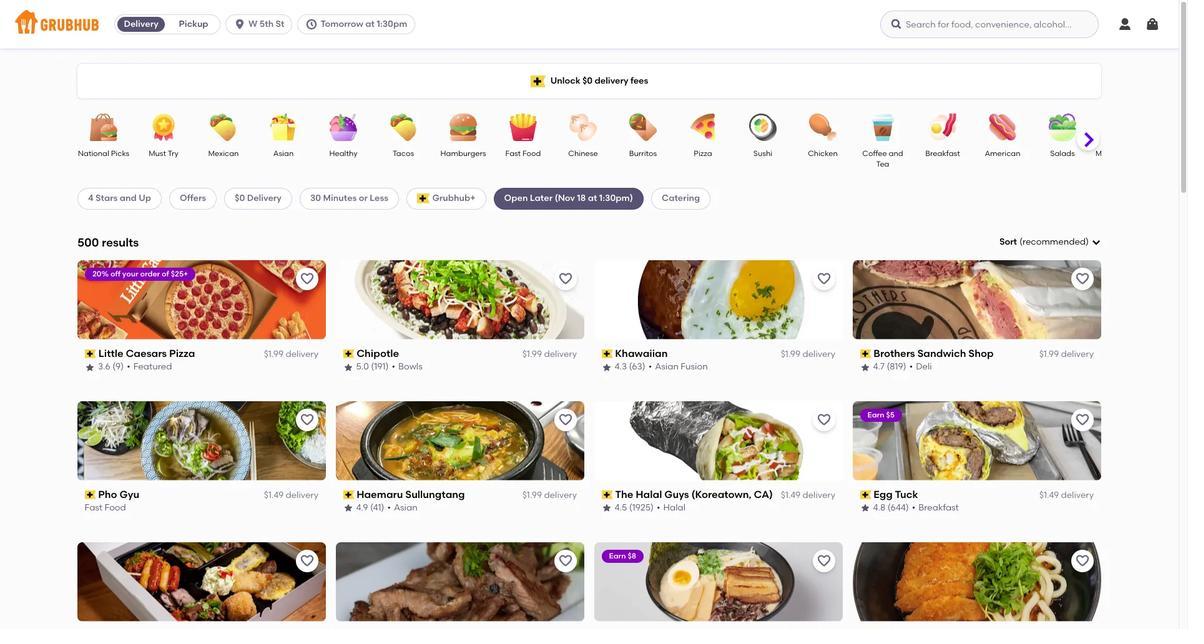 Task type: vqa. For each thing, say whether or not it's contained in the screenshot.


Task type: locate. For each thing, give the bounding box(es) containing it.
0 horizontal spatial $0
[[235, 193, 245, 204]]

• down tuck
[[913, 503, 916, 514]]

halal down guys
[[664, 503, 686, 514]]

delivery left pickup
[[124, 19, 158, 29]]

30
[[310, 193, 321, 204]]

star icon image
[[85, 363, 95, 373], [344, 363, 354, 373], [602, 363, 612, 373], [861, 363, 871, 373], [344, 504, 354, 514], [602, 504, 612, 514], [861, 504, 871, 514]]

star icon image left '3.6'
[[85, 363, 95, 373]]

star icon image left 5.0
[[344, 363, 354, 373]]

healthy image
[[322, 114, 365, 141]]

tacos image
[[382, 114, 425, 141]]

sushi
[[754, 149, 773, 158]]

1 horizontal spatial delivery
[[247, 193, 282, 204]]

save this restaurant image for brothers sandwich shop logo
[[1076, 272, 1091, 287]]

pizza image
[[681, 114, 725, 141]]

0 vertical spatial $0
[[583, 75, 593, 86]]

2 $1.49 delivery from the left
[[781, 490, 836, 501]]

fast food
[[506, 149, 541, 158], [85, 503, 126, 514]]

1 horizontal spatial earn
[[868, 411, 885, 420]]

delivery inside "button"
[[124, 19, 158, 29]]

ca)
[[754, 489, 774, 501]]

subscription pass image left little
[[85, 350, 96, 359]]

0 vertical spatial breakfast
[[926, 149, 960, 158]]

3 $1.49 delivery from the left
[[1040, 490, 1094, 501]]

earn $8
[[610, 552, 637, 561]]

delivery for the halal guys (koreatown, ca)
[[803, 490, 836, 501]]

subscription pass image left khawaiian
[[602, 350, 613, 359]]

subscription pass image left egg
[[861, 491, 872, 500]]

1 horizontal spatial at
[[588, 193, 597, 204]]

subscription pass image left pho
[[85, 491, 96, 500]]

$1.99 for khawaiian
[[781, 349, 801, 360]]

0 vertical spatial food
[[523, 149, 541, 158]]

national picks
[[78, 149, 129, 158]]

1 horizontal spatial subscription pass image
[[602, 491, 613, 500]]

delivery for brothers sandwich shop
[[1061, 349, 1094, 360]]

asian
[[273, 149, 294, 158], [656, 362, 679, 372], [394, 503, 418, 514]]

at left 1:30pm
[[366, 19, 375, 29]]

food down pho gyu
[[105, 503, 126, 514]]

pizza
[[694, 149, 712, 158], [169, 348, 195, 360]]

subscription pass image for little caesars pizza
[[85, 350, 96, 359]]

national
[[78, 149, 109, 158]]

save this restaurant button for chipotle logo
[[555, 268, 577, 290]]

$1.99 delivery for chipotle
[[523, 349, 577, 360]]

stars
[[96, 193, 118, 204]]

salads image
[[1041, 114, 1085, 141]]

results
[[102, 235, 139, 250]]

little caesars pizza logo image
[[77, 260, 326, 340]]

grubhub plus flag logo image left grubhub+
[[417, 194, 430, 204]]

1 vertical spatial food
[[105, 503, 126, 514]]

• right (63)
[[649, 362, 652, 372]]

•
[[127, 362, 130, 372], [392, 362, 396, 372], [649, 362, 652, 372], [910, 362, 914, 372], [388, 503, 391, 514], [657, 503, 661, 514], [913, 503, 916, 514]]

1 vertical spatial fast food
[[85, 503, 126, 514]]

0 vertical spatial halal
[[636, 489, 663, 501]]

1 vertical spatial fast
[[85, 503, 103, 514]]

0 horizontal spatial earn
[[610, 552, 626, 561]]

$1.99 delivery for brothers sandwich shop
[[1040, 349, 1094, 360]]

hamburgers
[[441, 149, 486, 158]]

subscription pass image left the
[[602, 491, 613, 500]]

pickup
[[179, 19, 208, 29]]

• left the deli
[[910, 362, 914, 372]]

500
[[77, 235, 99, 250]]

blosom japanese restaurant (w 3rd st) logo image
[[595, 542, 843, 622]]

st
[[276, 19, 284, 29]]

• for the halal guys (koreatown, ca)
[[657, 503, 661, 514]]

must
[[149, 149, 166, 158]]

4.5
[[615, 503, 628, 514]]

none field containing sort
[[1000, 236, 1102, 249]]

star icon image for brothers sandwich shop
[[861, 363, 871, 373]]

save this restaurant image for chipotle logo
[[558, 272, 573, 287]]

and
[[889, 149, 904, 158], [120, 193, 137, 204]]

1 vertical spatial grubhub plus flag logo image
[[417, 194, 430, 204]]

fast food down pho
[[85, 503, 126, 514]]

• right (9)
[[127, 362, 130, 372]]

subscription pass image
[[85, 350, 96, 359], [602, 350, 613, 359], [861, 350, 872, 359], [85, 491, 96, 500], [344, 491, 355, 500]]

star icon image left 4.9
[[344, 504, 354, 514]]

2 horizontal spatial asian
[[656, 362, 679, 372]]

1 vertical spatial asian
[[656, 362, 679, 372]]

0 vertical spatial fast
[[506, 149, 521, 158]]

0 horizontal spatial halal
[[636, 489, 663, 501]]

4.3 (63)
[[615, 362, 646, 372]]

gyu
[[120, 489, 140, 501]]

1 horizontal spatial grubhub plus flag logo image
[[531, 75, 546, 87]]

save this restaurant button for brothers sandwich shop logo
[[1072, 268, 1094, 290]]

delivery
[[124, 19, 158, 29], [247, 193, 282, 204]]

0 horizontal spatial at
[[366, 19, 375, 29]]

$0 right unlock
[[583, 75, 593, 86]]

asian down asian image
[[273, 149, 294, 158]]

breakfast image
[[921, 114, 965, 141]]

$1.99 delivery for little caesars pizza
[[264, 349, 319, 360]]

0 vertical spatial fast food
[[506, 149, 541, 158]]

$1.99 delivery
[[264, 349, 319, 360], [523, 349, 577, 360], [781, 349, 836, 360], [1040, 349, 1094, 360], [523, 490, 577, 501]]

pickup button
[[167, 14, 220, 34]]

catering
[[662, 193, 700, 204]]

star icon image left 4.7
[[861, 363, 871, 373]]

0 vertical spatial and
[[889, 149, 904, 158]]

0 horizontal spatial grubhub plus flag logo image
[[417, 194, 430, 204]]

deli
[[917, 362, 933, 372]]

svg image
[[306, 18, 318, 31], [891, 18, 903, 31]]

• asian fusion
[[649, 362, 708, 372]]

2 $1.49 from the left
[[781, 490, 801, 501]]

save this restaurant image
[[300, 272, 315, 287], [558, 272, 573, 287], [1076, 272, 1091, 287], [300, 413, 315, 428], [558, 413, 573, 428], [817, 413, 832, 428], [1076, 413, 1091, 428], [300, 554, 315, 569], [1076, 554, 1091, 569]]

3.6 (9)
[[98, 362, 124, 372]]

$1.99 delivery for khawaiian
[[781, 349, 836, 360]]

fast
[[506, 149, 521, 158], [85, 503, 103, 514]]

1 horizontal spatial fast food
[[506, 149, 541, 158]]

• right (191)
[[392, 362, 396, 372]]

subscription pass image left chipotle in the bottom of the page
[[344, 350, 355, 359]]

star icon image left 4.5
[[602, 504, 612, 514]]

1 horizontal spatial and
[[889, 149, 904, 158]]

breakfast right (644)
[[919, 503, 960, 514]]

2 horizontal spatial $1.49
[[1040, 490, 1059, 501]]

khawaiian logo image
[[595, 260, 843, 340]]

1 horizontal spatial $1.49 delivery
[[781, 490, 836, 501]]

earn for earn $8
[[610, 552, 626, 561]]

subscription pass image left brothers
[[861, 350, 872, 359]]

delivery left the "30"
[[247, 193, 282, 204]]

star icon image left 4.3
[[602, 363, 612, 373]]

2 horizontal spatial $1.49 delivery
[[1040, 490, 1094, 501]]

food
[[523, 149, 541, 158], [105, 503, 126, 514]]

$1.49 delivery
[[264, 490, 319, 501], [781, 490, 836, 501], [1040, 490, 1094, 501]]

svg image inside w 5th st button
[[234, 18, 246, 31]]

2 vertical spatial asian
[[394, 503, 418, 514]]

$0
[[583, 75, 593, 86], [235, 193, 245, 204]]

save this restaurant image for pho gyu logo
[[300, 413, 315, 428]]

subscription pass image left haemaru
[[344, 491, 355, 500]]

save this restaurant image for hae ha heng thai bistro logo
[[558, 554, 573, 569]]

0 horizontal spatial food
[[105, 503, 126, 514]]

pizza up featured at the left bottom of page
[[169, 348, 195, 360]]

1 horizontal spatial $1.49
[[781, 490, 801, 501]]

halal up the (1925)
[[636, 489, 663, 501]]

$1.49
[[264, 490, 284, 501], [781, 490, 801, 501], [1040, 490, 1059, 501]]

1 vertical spatial breakfast
[[919, 503, 960, 514]]

star icon image left 4.8
[[861, 504, 871, 514]]

0 horizontal spatial subscription pass image
[[344, 350, 355, 359]]

minutes
[[323, 193, 357, 204]]

0 vertical spatial asian
[[273, 149, 294, 158]]

star icon image for haemaru sullungtang
[[344, 504, 354, 514]]

None field
[[1000, 236, 1102, 249]]

fast down pho
[[85, 503, 103, 514]]

0 horizontal spatial delivery
[[124, 19, 158, 29]]

0 vertical spatial grubhub plus flag logo image
[[531, 75, 546, 87]]

brothers
[[874, 348, 916, 360]]

0 horizontal spatial fast
[[85, 503, 103, 514]]

• for chipotle
[[392, 362, 396, 372]]

chinese image
[[561, 114, 605, 141]]

1 vertical spatial halal
[[664, 503, 686, 514]]

save this restaurant image for katsu bar logo
[[1076, 554, 1091, 569]]

$0 delivery
[[235, 193, 282, 204]]

1 svg image from the left
[[306, 18, 318, 31]]

1 vertical spatial earn
[[610, 552, 626, 561]]

w 5th st
[[249, 19, 284, 29]]

1:30pm)
[[599, 193, 633, 204]]

1 vertical spatial pizza
[[169, 348, 195, 360]]

chipotle
[[357, 348, 399, 360]]

5.0 (191)
[[357, 362, 389, 372]]

earn for earn $5
[[868, 411, 885, 420]]

(koreatown,
[[692, 489, 752, 501]]

1 horizontal spatial svg image
[[891, 18, 903, 31]]

grubhub plus flag logo image
[[531, 75, 546, 87], [417, 194, 430, 204]]

and left up at the left top of page
[[120, 193, 137, 204]]

• for egg tuck
[[913, 503, 916, 514]]

svg image
[[1118, 17, 1133, 32], [1145, 17, 1160, 32], [234, 18, 246, 31], [1092, 237, 1102, 247]]

subscription pass image for haemaru sullungtang
[[344, 491, 355, 500]]

earn $5
[[868, 411, 895, 420]]

0 vertical spatial delivery
[[124, 19, 158, 29]]

brothers sandwich shop
[[874, 348, 994, 360]]

$0 right offers
[[235, 193, 245, 204]]

asian down haemaru sullungtang
[[394, 503, 418, 514]]

earn
[[868, 411, 885, 420], [610, 552, 626, 561]]

0 horizontal spatial svg image
[[306, 18, 318, 31]]

save this restaurant button for hae ha heng thai bistro logo
[[555, 550, 577, 572]]

1 $1.49 from the left
[[264, 490, 284, 501]]

main navigation navigation
[[0, 0, 1179, 49]]

• right the (1925)
[[657, 503, 661, 514]]

less
[[370, 193, 389, 204]]

pizza down pizza image
[[694, 149, 712, 158]]

egg
[[874, 489, 893, 501]]

0 horizontal spatial asian
[[273, 149, 294, 158]]

star icon image for chipotle
[[344, 363, 354, 373]]

$1.49 for egg tuck
[[1040, 490, 1059, 501]]

1 horizontal spatial fast
[[506, 149, 521, 158]]

0 horizontal spatial $1.49
[[264, 490, 284, 501]]

fees
[[631, 75, 649, 86]]

• right the (41) at left
[[388, 503, 391, 514]]

star icon image for egg tuck
[[861, 504, 871, 514]]

sullungtang
[[406, 489, 465, 501]]

earn left $8
[[610, 552, 626, 561]]

haemaru
[[357, 489, 403, 501]]

subscription pass image for egg tuck
[[861, 491, 872, 500]]

save this restaurant image
[[817, 272, 832, 287], [558, 554, 573, 569], [817, 554, 832, 569]]

the halal guys (koreatown, ca)
[[616, 489, 774, 501]]

$1.49 for pho gyu
[[264, 490, 284, 501]]

grubhub plus flag logo image left unlock
[[531, 75, 546, 87]]

fast food down fast food image
[[506, 149, 541, 158]]

1 $1.49 delivery from the left
[[264, 490, 319, 501]]

1 horizontal spatial pizza
[[694, 149, 712, 158]]

earn left $5
[[868, 411, 885, 420]]

sushi image
[[741, 114, 785, 141]]

chicken image
[[801, 114, 845, 141]]

asian for khawaiian
[[656, 362, 679, 372]]

haemaru sullungtang  logo image
[[336, 401, 585, 481]]

breakfast down breakfast image
[[926, 149, 960, 158]]

grubhub+
[[432, 193, 476, 204]]

1 horizontal spatial $0
[[583, 75, 593, 86]]

w 5th st button
[[226, 14, 298, 34]]

subscription pass image
[[344, 350, 355, 359], [602, 491, 613, 500], [861, 491, 872, 500]]

fast down fast food image
[[506, 149, 521, 158]]

and up the 'tea'
[[889, 149, 904, 158]]

pho gyu logo image
[[77, 401, 326, 481]]

asian image
[[262, 114, 305, 141]]

3 $1.49 from the left
[[1040, 490, 1059, 501]]

at right 18
[[588, 193, 597, 204]]

1 vertical spatial and
[[120, 193, 137, 204]]

0 vertical spatial earn
[[868, 411, 885, 420]]

fusion
[[681, 362, 708, 372]]

$8
[[628, 552, 637, 561]]

delivery for chipotle
[[544, 349, 577, 360]]

tea
[[877, 160, 890, 169]]

food down fast food image
[[523, 149, 541, 158]]

little
[[98, 348, 123, 360]]

1 horizontal spatial asian
[[394, 503, 418, 514]]

katsu bar logo image
[[853, 542, 1102, 622]]

asian left fusion
[[656, 362, 679, 372]]

1 horizontal spatial halal
[[664, 503, 686, 514]]

guys
[[665, 489, 690, 501]]

4.7
[[874, 362, 885, 372]]

2 horizontal spatial subscription pass image
[[861, 491, 872, 500]]

$1.99
[[264, 349, 284, 360], [523, 349, 542, 360], [781, 349, 801, 360], [1040, 349, 1059, 360], [523, 490, 542, 501]]

0 horizontal spatial $1.49 delivery
[[264, 490, 319, 501]]

the
[[616, 489, 634, 501]]

0 vertical spatial at
[[366, 19, 375, 29]]

• bowls
[[392, 362, 423, 372]]

subscription pass image for brothers sandwich shop
[[861, 350, 872, 359]]

delivery
[[595, 75, 629, 86], [286, 349, 319, 360], [544, 349, 577, 360], [803, 349, 836, 360], [1061, 349, 1094, 360], [286, 490, 319, 501], [544, 490, 577, 501], [803, 490, 836, 501], [1061, 490, 1094, 501]]



Task type: describe. For each thing, give the bounding box(es) containing it.
pho
[[98, 489, 117, 501]]

american image
[[981, 114, 1025, 141]]

500 results
[[77, 235, 139, 250]]

delivery for haemaru sullungtang
[[544, 490, 577, 501]]

bowls
[[399, 362, 423, 372]]

shop
[[969, 348, 994, 360]]

(41)
[[371, 503, 385, 514]]

1 vertical spatial at
[[588, 193, 597, 204]]

sandwich
[[918, 348, 967, 360]]

try
[[168, 149, 179, 158]]

fast food image
[[502, 114, 545, 141]]

save this restaurant image for "haemaru sullungtang  logo" on the bottom
[[558, 413, 573, 428]]

5th
[[260, 19, 274, 29]]

$1.99 delivery for haemaru sullungtang
[[523, 490, 577, 501]]

(644)
[[888, 503, 910, 514]]

• asian
[[388, 503, 418, 514]]

little caesars pizza
[[98, 348, 195, 360]]

• for brothers sandwich shop
[[910, 362, 914, 372]]

at inside button
[[366, 19, 375, 29]]

$1.49 delivery for egg tuck
[[1040, 490, 1094, 501]]

4.3
[[615, 362, 627, 372]]

save this restaurant button for the hanshik express logo
[[296, 550, 319, 572]]

mediterranean
[[1096, 149, 1150, 158]]

0 horizontal spatial fast food
[[85, 503, 126, 514]]

3.6
[[98, 362, 110, 372]]

1:30pm
[[377, 19, 407, 29]]

delivery for khawaiian
[[803, 349, 836, 360]]

4.9 (41)
[[357, 503, 385, 514]]

egg tuck
[[874, 489, 919, 501]]

subscription pass image for khawaiian
[[602, 350, 613, 359]]

(9)
[[113, 362, 124, 372]]

mexican image
[[202, 114, 245, 141]]

burritos image
[[621, 114, 665, 141]]

haemaru sullungtang
[[357, 489, 465, 501]]

of
[[162, 270, 169, 278]]

• deli
[[910, 362, 933, 372]]

18
[[577, 193, 586, 204]]

asian for haemaru sullungtang
[[394, 503, 418, 514]]

(1925)
[[630, 503, 654, 514]]

hanshik express logo image
[[77, 542, 326, 622]]

mediterranean image
[[1101, 114, 1145, 141]]

sort
[[1000, 237, 1017, 247]]

delivery for little caesars pizza
[[286, 349, 319, 360]]

• featured
[[127, 362, 172, 372]]

order
[[140, 270, 160, 278]]

(
[[1020, 237, 1023, 247]]

4.8
[[874, 503, 886, 514]]

picks
[[111, 149, 129, 158]]

burritos
[[629, 149, 657, 158]]

tacos
[[393, 149, 414, 158]]

• halal
[[657, 503, 686, 514]]

20% off your order of $25+
[[92, 270, 188, 278]]

svg image inside tomorrow at 1:30pm button
[[306, 18, 318, 31]]

save this restaurant image for 'khawaiian logo'
[[817, 272, 832, 287]]

0 vertical spatial pizza
[[694, 149, 712, 158]]

1 vertical spatial $0
[[235, 193, 245, 204]]

tomorrow at 1:30pm button
[[298, 14, 421, 34]]

off
[[111, 270, 121, 278]]

$1.49 delivery for pho gyu
[[264, 490, 319, 501]]

pho gyu
[[98, 489, 140, 501]]

chipotle logo image
[[336, 260, 585, 340]]

tuck
[[896, 489, 919, 501]]

delivery for pho gyu
[[286, 490, 319, 501]]

$1.49 delivery for the halal guys (koreatown, ca)
[[781, 490, 836, 501]]

$25+
[[171, 270, 188, 278]]

khawaiian
[[616, 348, 668, 360]]

delivery for egg tuck
[[1061, 490, 1094, 501]]

delivery button
[[115, 14, 167, 34]]

star icon image for little caesars pizza
[[85, 363, 95, 373]]

recommended
[[1023, 237, 1086, 247]]

grubhub plus flag logo image for unlock $0 delivery fees
[[531, 75, 546, 87]]

$1.99 for haemaru sullungtang
[[523, 490, 542, 501]]

0 horizontal spatial and
[[120, 193, 137, 204]]

american
[[985, 149, 1021, 158]]

(819)
[[887, 362, 907, 372]]

save this restaurant button for the halal guys (koreatown, ca) logo
[[813, 409, 836, 431]]

egg tuck logo image
[[853, 401, 1102, 481]]

hae ha heng thai bistro logo image
[[336, 542, 585, 622]]

save this restaurant button for pho gyu logo
[[296, 409, 319, 431]]

save this restaurant button for 'khawaiian logo'
[[813, 268, 836, 290]]

0 horizontal spatial pizza
[[169, 348, 195, 360]]

caesars
[[126, 348, 167, 360]]

chinese
[[569, 149, 598, 158]]

1 horizontal spatial food
[[523, 149, 541, 158]]

coffee and tea image
[[861, 114, 905, 141]]

chicken
[[808, 149, 838, 158]]

(191)
[[371, 362, 389, 372]]

$1.99 for brothers sandwich shop
[[1040, 349, 1059, 360]]

salads
[[1051, 149, 1075, 158]]

save this restaurant button for "haemaru sullungtang  logo" on the bottom
[[555, 409, 577, 431]]

must try image
[[142, 114, 185, 141]]

4.7 (819)
[[874, 362, 907, 372]]

4.9
[[357, 503, 369, 514]]

coffee and tea
[[863, 149, 904, 169]]

save this restaurant image for the halal guys (koreatown, ca) logo
[[817, 413, 832, 428]]

(nov
[[555, 193, 575, 204]]

and inside coffee and tea
[[889, 149, 904, 158]]

$5
[[887, 411, 895, 420]]

$1.99 for little caesars pizza
[[264, 349, 284, 360]]

grubhub plus flag logo image for grubhub+
[[417, 194, 430, 204]]

• for haemaru sullungtang
[[388, 503, 391, 514]]

unlock $0 delivery fees
[[551, 75, 649, 86]]

(63)
[[630, 362, 646, 372]]

must try
[[149, 149, 179, 158]]

4
[[88, 193, 93, 204]]

coffee
[[863, 149, 887, 158]]

• for khawaiian
[[649, 362, 652, 372]]

mexican
[[208, 149, 239, 158]]

halal for •
[[664, 503, 686, 514]]

• breakfast
[[913, 503, 960, 514]]

open
[[504, 193, 528, 204]]

• for little caesars pizza
[[127, 362, 130, 372]]

$1.99 for chipotle
[[523, 349, 542, 360]]

the halal guys (koreatown, ca) logo image
[[595, 401, 843, 481]]

$1.49 for the halal guys (koreatown, ca)
[[781, 490, 801, 501]]

2 svg image from the left
[[891, 18, 903, 31]]

subscription pass image for the halal guys (koreatown, ca)
[[602, 491, 613, 500]]

national picks image
[[82, 114, 126, 141]]

save this restaurant button for katsu bar logo
[[1072, 550, 1094, 572]]

save this restaurant image for the hanshik express logo
[[300, 554, 315, 569]]

tomorrow at 1:30pm
[[321, 19, 407, 29]]

unlock
[[551, 75, 581, 86]]

star icon image for khawaiian
[[602, 363, 612, 373]]

Search for food, convenience, alcohol... search field
[[881, 11, 1099, 38]]

halal for the
[[636, 489, 663, 501]]

hamburgers image
[[442, 114, 485, 141]]

subscription pass image for pho gyu
[[85, 491, 96, 500]]

4 stars and up
[[88, 193, 151, 204]]

star icon image for the halal guys (koreatown, ca)
[[602, 504, 612, 514]]

subscription pass image for chipotle
[[344, 350, 355, 359]]

brothers sandwich shop logo image
[[853, 260, 1102, 340]]

later
[[530, 193, 553, 204]]

featured
[[133, 362, 172, 372]]

1 vertical spatial delivery
[[247, 193, 282, 204]]

offers
[[180, 193, 206, 204]]

or
[[359, 193, 368, 204]]



